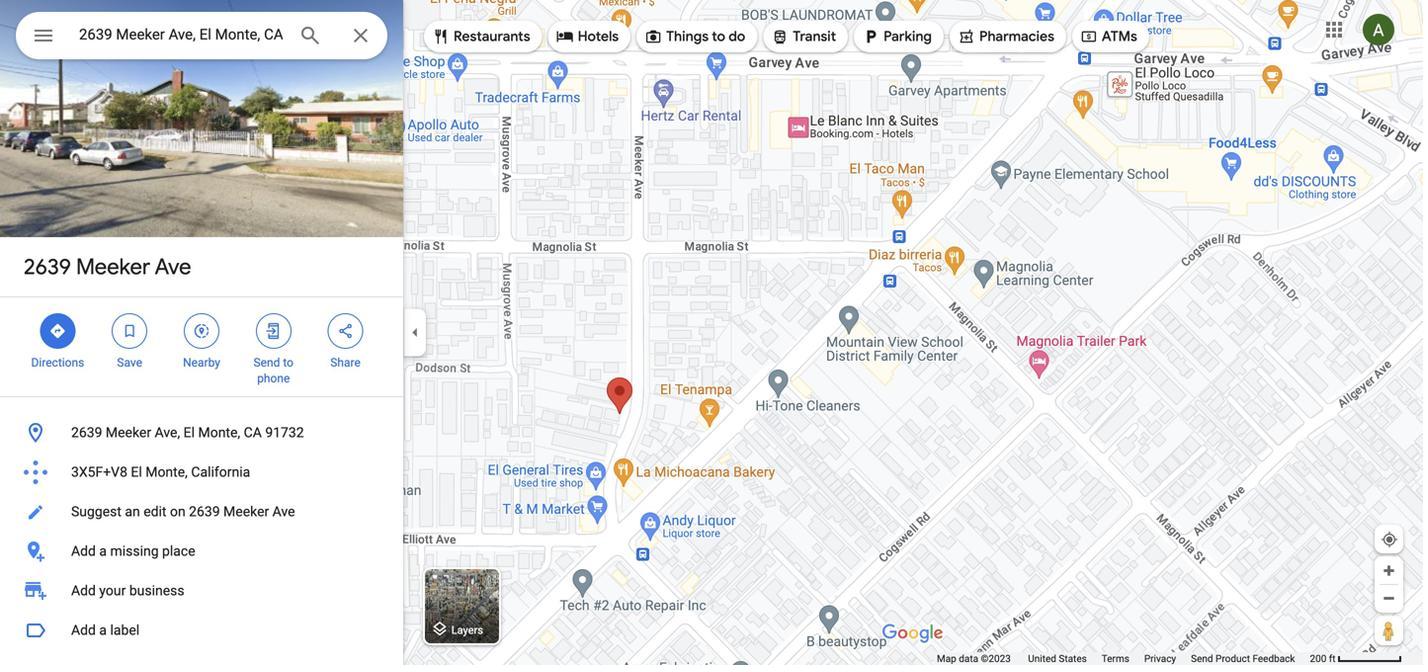 Task type: locate. For each thing, give the bounding box(es) containing it.
add down suggest
[[71, 543, 96, 560]]

3 add from the top
[[71, 622, 96, 639]]

el right ave,
[[184, 425, 195, 441]]


[[1080, 26, 1098, 47]]

 hotels
[[556, 26, 619, 47]]

to
[[712, 28, 726, 45], [283, 356, 294, 370]]

monte,
[[198, 425, 240, 441], [146, 464, 188, 480]]

meeker left ave,
[[106, 425, 151, 441]]

2 vertical spatial 2639
[[189, 504, 220, 520]]

a inside button
[[99, 622, 107, 639]]

a for missing
[[99, 543, 107, 560]]

1 horizontal spatial el
[[184, 425, 195, 441]]

91732
[[265, 425, 304, 441]]

0 horizontal spatial to
[[283, 356, 294, 370]]

meeker up  on the left of page
[[76, 253, 150, 281]]

parking
[[884, 28, 932, 45]]

2639 for 2639 meeker ave, el monte, ca 91732
[[71, 425, 102, 441]]

a
[[99, 543, 107, 560], [99, 622, 107, 639]]

an
[[125, 504, 140, 520]]

monte, down ave,
[[146, 464, 188, 480]]

3x5f+v8
[[71, 464, 127, 480]]

2639 up 3x5f+v8
[[71, 425, 102, 441]]

phone
[[257, 372, 290, 386]]

0 horizontal spatial 2639
[[24, 253, 71, 281]]

0 vertical spatial a
[[99, 543, 107, 560]]

meeker
[[76, 253, 150, 281], [106, 425, 151, 441], [223, 504, 269, 520]]

add your business
[[71, 583, 184, 599]]

product
[[1216, 653, 1251, 665]]

data
[[959, 653, 979, 665]]

none field inside 2639 meeker ave, el monte, ca 91732 field
[[79, 23, 283, 46]]

200
[[1310, 653, 1327, 665]]

 transit
[[771, 26, 836, 47]]


[[337, 320, 354, 342]]

things
[[666, 28, 709, 45]]

meeker for ave,
[[106, 425, 151, 441]]

a left label
[[99, 622, 107, 639]]

monte, left "ca"
[[198, 425, 240, 441]]

3x5f+v8 el monte, california
[[71, 464, 250, 480]]

0 horizontal spatial send
[[254, 356, 280, 370]]

add inside button
[[71, 543, 96, 560]]

footer containing map data ©2023
[[937, 652, 1310, 665]]

add for add a label
[[71, 622, 96, 639]]

1 vertical spatial add
[[71, 583, 96, 599]]

ave,
[[155, 425, 180, 441]]

None field
[[79, 23, 283, 46]]

google account: angela cha  
(angela.cha@adept.ai) image
[[1363, 14, 1395, 46]]

1 vertical spatial ave
[[273, 504, 295, 520]]

0 vertical spatial el
[[184, 425, 195, 441]]

1 a from the top
[[99, 543, 107, 560]]

privacy
[[1145, 653, 1177, 665]]

collapse side panel image
[[404, 322, 426, 344]]

 things to do
[[645, 26, 746, 47]]


[[432, 26, 450, 47]]

add a label
[[71, 622, 140, 639]]


[[771, 26, 789, 47]]

 restaurants
[[432, 26, 531, 47]]

ave
[[155, 253, 191, 281], [273, 504, 295, 520]]

add inside button
[[71, 622, 96, 639]]

zoom out image
[[1382, 591, 1397, 606]]

0 vertical spatial add
[[71, 543, 96, 560]]

send up phone
[[254, 356, 280, 370]]

1 vertical spatial 2639
[[71, 425, 102, 441]]

california
[[191, 464, 250, 480]]

1 vertical spatial a
[[99, 622, 107, 639]]

0 vertical spatial 2639
[[24, 253, 71, 281]]

2639
[[24, 253, 71, 281], [71, 425, 102, 441], [189, 504, 220, 520]]

edit
[[144, 504, 167, 520]]

2 a from the top
[[99, 622, 107, 639]]

a inside button
[[99, 543, 107, 560]]

map
[[937, 653, 957, 665]]

add a missing place button
[[0, 532, 403, 571]]

add left your
[[71, 583, 96, 599]]

footer
[[937, 652, 1310, 665]]

0 vertical spatial send
[[254, 356, 280, 370]]

send for send product feedback
[[1191, 653, 1214, 665]]

el
[[184, 425, 195, 441], [131, 464, 142, 480]]


[[193, 320, 211, 342]]

meeker inside 2639 meeker ave, el monte, ca 91732 button
[[106, 425, 151, 441]]

0 vertical spatial monte,
[[198, 425, 240, 441]]

terms
[[1102, 653, 1130, 665]]

add left label
[[71, 622, 96, 639]]

1 horizontal spatial 2639
[[71, 425, 102, 441]]

0 vertical spatial meeker
[[76, 253, 150, 281]]

business
[[129, 583, 184, 599]]

1 vertical spatial to
[[283, 356, 294, 370]]

actions for 2639 meeker ave region
[[0, 298, 403, 396]]

send inside send to phone
[[254, 356, 280, 370]]

0 horizontal spatial monte,
[[146, 464, 188, 480]]

send
[[254, 356, 280, 370], [1191, 653, 1214, 665]]

2 add from the top
[[71, 583, 96, 599]]

1 vertical spatial el
[[131, 464, 142, 480]]

2639 meeker ave, el monte, ca 91732 button
[[0, 413, 403, 453]]

add
[[71, 543, 96, 560], [71, 583, 96, 599], [71, 622, 96, 639]]

to up phone
[[283, 356, 294, 370]]

ave down 91732
[[273, 504, 295, 520]]

a left missing
[[99, 543, 107, 560]]

missing
[[110, 543, 159, 560]]

1 vertical spatial send
[[1191, 653, 1214, 665]]

el right 3x5f+v8
[[131, 464, 142, 480]]

footer inside google maps element
[[937, 652, 1310, 665]]

ave up actions for 2639 meeker ave region
[[155, 253, 191, 281]]


[[49, 320, 67, 342]]

0 vertical spatial to
[[712, 28, 726, 45]]

2639 up the 
[[24, 253, 71, 281]]

meeker down california
[[223, 504, 269, 520]]

2639 right on
[[189, 504, 220, 520]]

1 horizontal spatial to
[[712, 28, 726, 45]]

nearby
[[183, 356, 220, 370]]

1 horizontal spatial ave
[[273, 504, 295, 520]]

2639 meeker ave main content
[[0, 0, 403, 665]]

0 vertical spatial ave
[[155, 253, 191, 281]]

1 add from the top
[[71, 543, 96, 560]]

2 vertical spatial add
[[71, 622, 96, 639]]

show street view coverage image
[[1375, 616, 1404, 646]]

2639 for 2639 meeker ave
[[24, 253, 71, 281]]

2 vertical spatial meeker
[[223, 504, 269, 520]]

200 ft
[[1310, 653, 1336, 665]]

2639 meeker ave, el monte, ca 91732
[[71, 425, 304, 441]]

send left product
[[1191, 653, 1214, 665]]

label
[[110, 622, 140, 639]]

add a missing place
[[71, 543, 195, 560]]

send to phone
[[254, 356, 294, 386]]

1 horizontal spatial send
[[1191, 653, 1214, 665]]

add your business link
[[0, 571, 403, 611]]


[[32, 21, 55, 50]]

your
[[99, 583, 126, 599]]

0 horizontal spatial ave
[[155, 253, 191, 281]]


[[958, 26, 976, 47]]

suggest an edit on 2639 meeker ave
[[71, 504, 295, 520]]

send inside button
[[1191, 653, 1214, 665]]

to left do
[[712, 28, 726, 45]]

1 vertical spatial meeker
[[106, 425, 151, 441]]

to inside send to phone
[[283, 356, 294, 370]]



Task type: vqa. For each thing, say whether or not it's contained in the screenshot.


Task type: describe. For each thing, give the bounding box(es) containing it.
layers
[[452, 624, 483, 636]]

do
[[729, 28, 746, 45]]


[[862, 26, 880, 47]]

feedback
[[1253, 653, 1295, 665]]

add for add a missing place
[[71, 543, 96, 560]]

add a label button
[[0, 611, 403, 650]]

 pharmacies
[[958, 26, 1055, 47]]

2639 meeker ave
[[24, 253, 191, 281]]

on
[[170, 504, 186, 520]]


[[556, 26, 574, 47]]

ca
[[244, 425, 262, 441]]

atms
[[1102, 28, 1138, 45]]

ave inside suggest an edit on 2639 meeker ave button
[[273, 504, 295, 520]]

suggest an edit on 2639 meeker ave button
[[0, 492, 403, 532]]


[[645, 26, 662, 47]]

united states
[[1028, 653, 1087, 665]]

a for label
[[99, 622, 107, 639]]

 atms
[[1080, 26, 1138, 47]]

united
[[1028, 653, 1057, 665]]

3x5f+v8 el monte, california button
[[0, 453, 403, 492]]

0 horizontal spatial el
[[131, 464, 142, 480]]

states
[[1059, 653, 1087, 665]]

pharmacies
[[980, 28, 1055, 45]]

 button
[[16, 12, 71, 63]]

zoom in image
[[1382, 563, 1397, 578]]

2639 Meeker Ave, El Monte, CA 91732 field
[[16, 12, 388, 59]]

google maps element
[[0, 0, 1424, 665]]

add for add your business
[[71, 583, 96, 599]]

restaurants
[[454, 28, 531, 45]]

save
[[117, 356, 142, 370]]

2 horizontal spatial 2639
[[189, 504, 220, 520]]


[[121, 320, 139, 342]]

privacy button
[[1145, 652, 1177, 665]]

200 ft button
[[1310, 653, 1403, 665]]

directions
[[31, 356, 84, 370]]

 search field
[[16, 12, 388, 63]]

meeker for ave
[[76, 253, 150, 281]]

send product feedback button
[[1191, 652, 1295, 665]]

1 vertical spatial monte,
[[146, 464, 188, 480]]

send for send to phone
[[254, 356, 280, 370]]

hotels
[[578, 28, 619, 45]]

share
[[330, 356, 361, 370]]

to inside  things to do
[[712, 28, 726, 45]]

1 horizontal spatial monte,
[[198, 425, 240, 441]]

terms button
[[1102, 652, 1130, 665]]


[[265, 320, 283, 342]]

suggest
[[71, 504, 122, 520]]

show your location image
[[1381, 531, 1399, 549]]

send product feedback
[[1191, 653, 1295, 665]]

transit
[[793, 28, 836, 45]]

united states button
[[1028, 652, 1087, 665]]

©2023
[[981, 653, 1011, 665]]

 parking
[[862, 26, 932, 47]]

place
[[162, 543, 195, 560]]

map data ©2023
[[937, 653, 1014, 665]]

ft
[[1329, 653, 1336, 665]]

meeker inside suggest an edit on 2639 meeker ave button
[[223, 504, 269, 520]]



